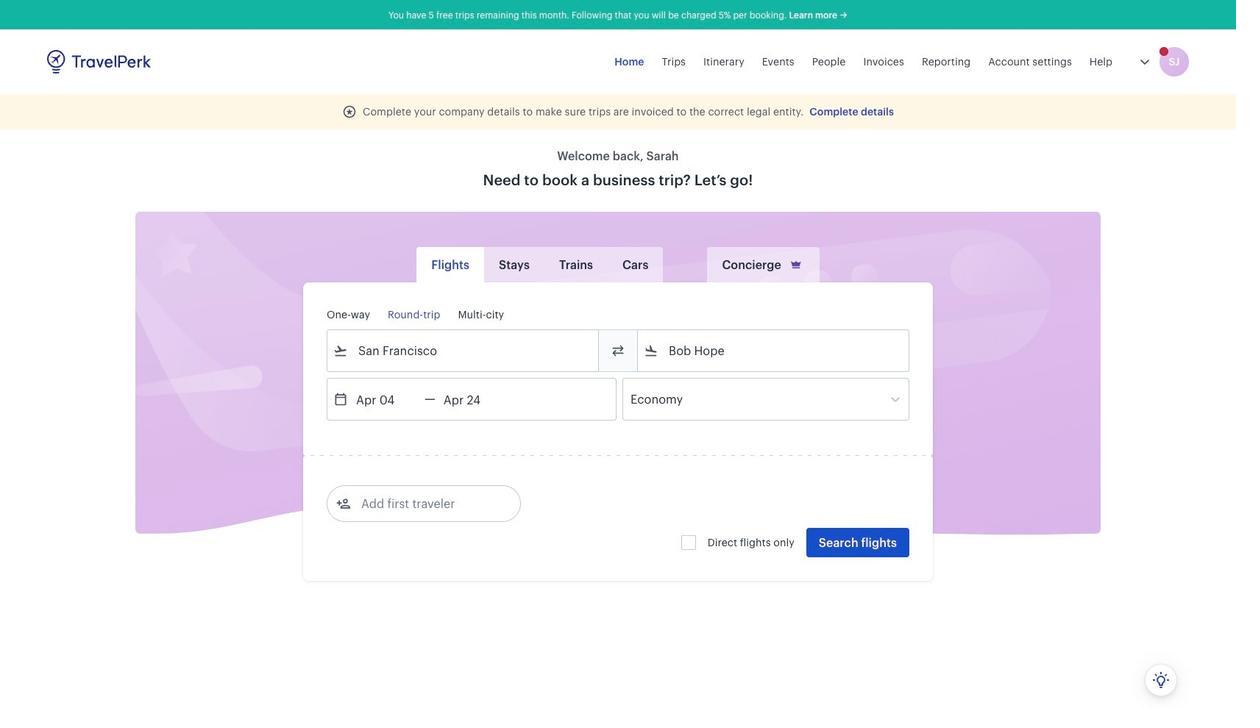 Task type: locate. For each thing, give the bounding box(es) containing it.
From search field
[[348, 339, 579, 363]]

Add first traveler search field
[[351, 492, 504, 516]]

Return text field
[[436, 379, 512, 420]]



Task type: describe. For each thing, give the bounding box(es) containing it.
To search field
[[659, 339, 890, 363]]

Depart text field
[[348, 379, 425, 420]]



